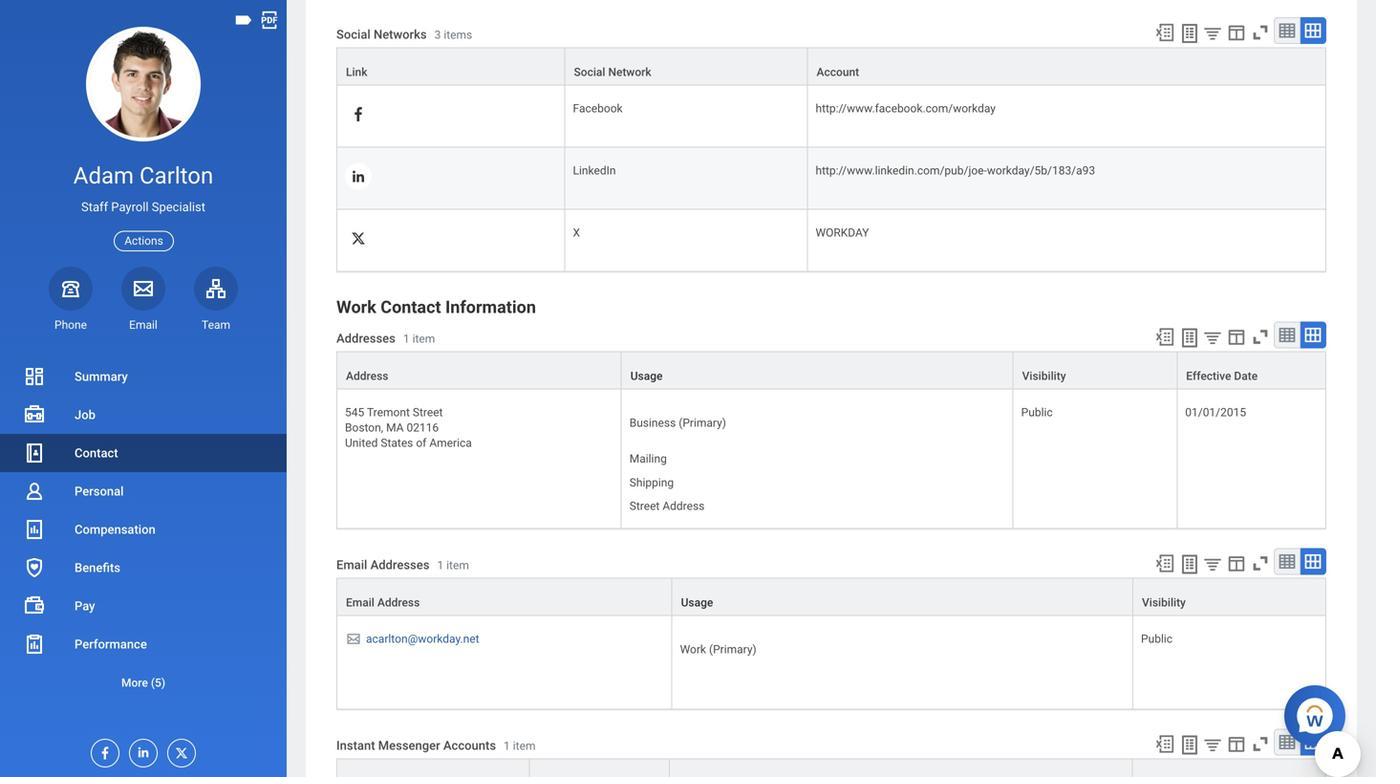 Task type: vqa. For each thing, say whether or not it's contained in the screenshot.
"545"
yes



Task type: locate. For each thing, give the bounding box(es) containing it.
item up email address popup button
[[447, 559, 469, 572]]

benefits image
[[23, 556, 46, 579]]

social up facebook
[[574, 65, 606, 79]]

usage button
[[622, 352, 1013, 388], [673, 579, 1133, 615]]

mail image down email address
[[345, 631, 362, 647]]

2 expand table image from the top
[[1304, 552, 1323, 571]]

item inside instant messenger accounts 1 item
[[513, 740, 536, 753]]

toolbar for 3
[[1146, 17, 1327, 47]]

street inside items selected list
[[630, 500, 660, 513]]

address inside popup button
[[346, 369, 389, 383]]

3 export to excel image from the top
[[1155, 553, 1176, 574]]

1 horizontal spatial linkedin image
[[350, 168, 367, 185]]

0 horizontal spatial item
[[413, 332, 435, 346]]

work inside 'element'
[[680, 643, 706, 656]]

job image
[[23, 403, 46, 426]]

toolbar for 1
[[1146, 548, 1327, 578]]

table image for accounts
[[1278, 733, 1297, 752]]

0 horizontal spatial social
[[337, 27, 371, 42]]

expand table image for item
[[1304, 325, 1323, 344]]

1 vertical spatial addresses
[[371, 558, 430, 572]]

1 vertical spatial public
[[1141, 632, 1173, 646]]

2 export to excel image from the top
[[1155, 326, 1176, 347]]

mailing element
[[630, 448, 667, 466]]

0 horizontal spatial usage
[[631, 369, 663, 383]]

expand table image
[[1304, 21, 1323, 40], [1304, 552, 1323, 571]]

performance
[[75, 637, 147, 651]]

0 vertical spatial expand table image
[[1304, 325, 1323, 344]]

1 vertical spatial contact
[[75, 446, 118, 460]]

1 vertical spatial (primary)
[[709, 643, 757, 656]]

1 horizontal spatial 1
[[437, 559, 444, 572]]

address down shipping
[[663, 500, 705, 513]]

0 vertical spatial public
[[1022, 406, 1053, 419]]

1 vertical spatial visibility
[[1142, 596, 1186, 609]]

shipping
[[630, 476, 674, 489]]

1 inside instant messenger accounts 1 item
[[504, 740, 510, 753]]

street address element
[[630, 496, 705, 513]]

0 vertical spatial mail image
[[132, 277, 155, 300]]

7 row from the top
[[337, 578, 1327, 616]]

1 vertical spatial export to worksheets image
[[1179, 326, 1202, 349]]

public
[[1022, 406, 1053, 419], [1141, 632, 1173, 646]]

items
[[444, 28, 472, 42]]

0 vertical spatial 1
[[403, 332, 410, 346]]

address inside items selected list
[[663, 500, 705, 513]]

facebook
[[573, 102, 623, 115]]

row containing x
[[337, 210, 1327, 272]]

pay image
[[23, 595, 46, 618]]

1 vertical spatial public element
[[1141, 629, 1173, 646]]

select to filter grid data image for item
[[1203, 327, 1224, 347]]

team
[[202, 318, 230, 332]]

acarlton@workday.net
[[366, 632, 479, 646]]

0 vertical spatial visibility button
[[1014, 352, 1177, 388]]

1 vertical spatial table image
[[1278, 733, 1297, 752]]

fullscreen image right select to filter grid data image
[[1250, 553, 1271, 574]]

02116
[[407, 421, 439, 434]]

0 vertical spatial visibility
[[1023, 369, 1066, 383]]

2 vertical spatial email
[[346, 596, 375, 609]]

0 horizontal spatial work
[[337, 297, 376, 317]]

link button
[[337, 48, 565, 84]]

0 vertical spatial select to filter grid data image
[[1203, 23, 1224, 43]]

email address
[[346, 596, 420, 609]]

more
[[121, 676, 148, 690]]

0 vertical spatial item
[[413, 332, 435, 346]]

1 vertical spatial fullscreen image
[[1250, 553, 1271, 574]]

compensation link
[[0, 510, 287, 549]]

1 horizontal spatial work
[[680, 643, 706, 656]]

item
[[413, 332, 435, 346], [447, 559, 469, 572], [513, 740, 536, 753]]

1 down work contact information
[[403, 332, 410, 346]]

visibility button
[[1014, 352, 1177, 388], [1134, 579, 1326, 615]]

0 vertical spatial public element
[[1022, 402, 1053, 419]]

actions
[[124, 234, 163, 248]]

email up summary link
[[129, 318, 158, 332]]

1 vertical spatial item
[[447, 559, 469, 572]]

work
[[337, 297, 376, 317], [680, 643, 706, 656]]

0 vertical spatial export to excel image
[[1155, 22, 1176, 43]]

1 vertical spatial export to excel image
[[1155, 326, 1176, 347]]

(primary)
[[679, 416, 726, 430], [709, 643, 757, 656]]

0 vertical spatial social
[[337, 27, 371, 42]]

table image
[[1278, 325, 1297, 344], [1278, 552, 1297, 571]]

x image
[[168, 740, 189, 761]]

export to excel image for addresses
[[1155, 553, 1176, 574]]

0 vertical spatial fullscreen image
[[1250, 326, 1271, 347]]

tremont
[[367, 406, 410, 419]]

1 right accounts
[[504, 740, 510, 753]]

1 horizontal spatial visibility
[[1142, 596, 1186, 609]]

fullscreen image up effective date popup button
[[1250, 326, 1271, 347]]

table image
[[1278, 21, 1297, 40], [1278, 733, 1297, 752]]

email down email addresses 1 item
[[346, 596, 375, 609]]

1 fullscreen image from the top
[[1250, 326, 1271, 347]]

export to worksheets image for 1
[[1179, 326, 1202, 349]]

social inside popup button
[[574, 65, 606, 79]]

0 vertical spatial address
[[346, 369, 389, 383]]

mailing
[[630, 452, 667, 466]]

click to view/edit grid preferences image for 3
[[1227, 22, 1248, 43]]

click to view/edit grid preferences image
[[1227, 22, 1248, 43], [1227, 326, 1248, 347], [1227, 553, 1248, 574], [1227, 734, 1248, 755]]

0 vertical spatial email
[[129, 318, 158, 332]]

0 horizontal spatial linkedin image
[[130, 740, 151, 760]]

tag image
[[233, 10, 254, 31]]

item down work contact information
[[413, 332, 435, 346]]

carlton
[[140, 162, 213, 189]]

2 vertical spatial export to worksheets image
[[1179, 553, 1202, 576]]

1 export to excel image from the top
[[1155, 22, 1176, 43]]

fullscreen image for accounts
[[1250, 734, 1271, 755]]

work (primary)
[[680, 643, 757, 656]]

0 horizontal spatial contact
[[75, 446, 118, 460]]

mail image
[[132, 277, 155, 300], [345, 631, 362, 647]]

account button
[[808, 48, 1326, 84]]

3 row from the top
[[337, 148, 1327, 210]]

0 horizontal spatial 1
[[403, 332, 410, 346]]

export to excel image
[[1155, 22, 1176, 43], [1155, 326, 1176, 347], [1155, 553, 1176, 574]]

contact inside "list"
[[75, 446, 118, 460]]

personal image
[[23, 480, 46, 503]]

2 vertical spatial address
[[377, 596, 420, 609]]

staff
[[81, 200, 108, 214]]

linkedin
[[573, 164, 616, 177]]

email
[[129, 318, 158, 332], [337, 558, 367, 572], [346, 596, 375, 609]]

address inside popup button
[[377, 596, 420, 609]]

pay link
[[0, 587, 287, 625]]

3 export to worksheets image from the top
[[1179, 553, 1202, 576]]

united
[[345, 436, 378, 450]]

2 vertical spatial select to filter grid data image
[[1203, 735, 1224, 755]]

table image up effective date popup button
[[1278, 325, 1297, 344]]

contact
[[381, 297, 441, 317], [75, 446, 118, 460]]

2 table image from the top
[[1278, 552, 1297, 571]]

social up link
[[337, 27, 371, 42]]

1 horizontal spatial item
[[447, 559, 469, 572]]

toolbar for item
[[1146, 322, 1327, 351]]

(primary) for business (primary)
[[679, 416, 726, 430]]

0 horizontal spatial street
[[413, 406, 443, 419]]

1 up email address popup button
[[437, 559, 444, 572]]

0 horizontal spatial public element
[[1022, 402, 1053, 419]]

effective date button
[[1178, 352, 1326, 388]]

0 vertical spatial street
[[413, 406, 443, 419]]

1 vertical spatial table image
[[1278, 552, 1297, 571]]

1 table image from the top
[[1278, 325, 1297, 344]]

phone
[[54, 318, 87, 332]]

8 row from the top
[[337, 616, 1327, 710]]

2 horizontal spatial item
[[513, 740, 536, 753]]

0 vertical spatial linkedin image
[[350, 168, 367, 185]]

row containing acarlton@workday.net
[[337, 616, 1327, 710]]

addresses
[[337, 331, 396, 346], [371, 558, 430, 572]]

contact up the personal
[[75, 446, 118, 460]]

0 vertical spatial table image
[[1278, 325, 1297, 344]]

2 vertical spatial export to excel image
[[1155, 553, 1176, 574]]

http://www.linkedin.com/pub/joe-
[[816, 164, 987, 177]]

social for networks
[[337, 27, 371, 42]]

1 horizontal spatial social
[[574, 65, 606, 79]]

street down shipping
[[630, 500, 660, 513]]

adam
[[73, 162, 134, 189]]

1 horizontal spatial contact
[[381, 297, 441, 317]]

4 row from the top
[[337, 210, 1327, 272]]

addresses up email address
[[371, 558, 430, 572]]

team adam carlton element
[[194, 317, 238, 333]]

social
[[337, 27, 371, 42], [574, 65, 606, 79]]

email inside popup button
[[346, 596, 375, 609]]

visibility for addresses
[[1142, 596, 1186, 609]]

1 horizontal spatial public element
[[1141, 629, 1173, 646]]

0 vertical spatial usage button
[[622, 352, 1013, 388]]

0 vertical spatial table image
[[1278, 21, 1297, 40]]

1 vertical spatial linkedin image
[[130, 740, 151, 760]]

table image right select to filter grid data image
[[1278, 552, 1297, 571]]

expand table image for email addresses
[[1304, 552, 1323, 571]]

street up 02116
[[413, 406, 443, 419]]

1 inside email addresses 1 item
[[437, 559, 444, 572]]

street inside 545 tremont street boston, ma 02116 united states of america
[[413, 406, 443, 419]]

usage
[[631, 369, 663, 383], [681, 596, 713, 609]]

list containing summary
[[0, 358, 287, 702]]

address button
[[337, 352, 621, 388]]

fullscreen image
[[1250, 326, 1271, 347], [1250, 553, 1271, 574]]

contact image
[[23, 442, 46, 465]]

0 vertical spatial export to worksheets image
[[1179, 22, 1202, 45]]

email up email address
[[337, 558, 367, 572]]

0 vertical spatial usage
[[631, 369, 663, 383]]

item right accounts
[[513, 740, 536, 753]]

expand table image
[[1304, 325, 1323, 344], [1304, 733, 1323, 752]]

1 row from the top
[[337, 47, 1327, 85]]

1 vertical spatial email
[[337, 558, 367, 572]]

usage for addresses
[[681, 596, 713, 609]]

2 row from the top
[[337, 85, 1327, 148]]

workday/5b/183/a93
[[987, 164, 1096, 177]]

address up 545 at the bottom left of page
[[346, 369, 389, 383]]

2 horizontal spatial 1
[[504, 740, 510, 753]]

1 vertical spatial select to filter grid data image
[[1203, 327, 1224, 347]]

0 vertical spatial fullscreen image
[[1250, 22, 1271, 43]]

1 vertical spatial usage
[[681, 596, 713, 609]]

1
[[403, 332, 410, 346], [437, 559, 444, 572], [504, 740, 510, 753]]

addresses up 545 at the bottom left of page
[[337, 331, 396, 346]]

select to filter grid data image
[[1203, 23, 1224, 43], [1203, 327, 1224, 347], [1203, 735, 1224, 755]]

0 horizontal spatial visibility
[[1023, 369, 1066, 383]]

work for work contact information
[[337, 297, 376, 317]]

0 horizontal spatial public
[[1022, 406, 1053, 419]]

0 horizontal spatial mail image
[[132, 277, 155, 300]]

2 vertical spatial 1
[[504, 740, 510, 753]]

usage up business
[[631, 369, 663, 383]]

more (5) button
[[0, 672, 287, 695]]

mail image up email adam carlton element
[[132, 277, 155, 300]]

visibility for 1
[[1023, 369, 1066, 383]]

0 vertical spatial expand table image
[[1304, 21, 1323, 40]]

benefits
[[75, 561, 120, 575]]

phone adam carlton element
[[49, 317, 93, 333]]

table image for 3
[[1278, 21, 1297, 40]]

visibility
[[1023, 369, 1066, 383], [1142, 596, 1186, 609]]

1 vertical spatial usage button
[[673, 579, 1133, 615]]

http://www.linkedin.com/pub/joe-workday/5b/183/a93
[[816, 164, 1096, 177]]

row
[[337, 47, 1327, 85], [337, 85, 1327, 148], [337, 148, 1327, 210], [337, 210, 1327, 272], [337, 351, 1327, 389], [337, 389, 1327, 529], [337, 578, 1327, 616], [337, 616, 1327, 710], [337, 758, 1327, 777]]

1 export to worksheets image from the top
[[1179, 22, 1202, 45]]

1 vertical spatial mail image
[[345, 631, 362, 647]]

address for street address
[[663, 500, 705, 513]]

shipping element
[[630, 472, 674, 489]]

performance link
[[0, 625, 287, 663]]

fullscreen image
[[1250, 22, 1271, 43], [1250, 734, 1271, 755]]

5 row from the top
[[337, 351, 1327, 389]]

phone image
[[57, 277, 84, 300]]

2 vertical spatial item
[[513, 740, 536, 753]]

6 row from the top
[[337, 389, 1327, 529]]

1 horizontal spatial usage
[[681, 596, 713, 609]]

1 expand table image from the top
[[1304, 21, 1323, 40]]

2 export to worksheets image from the top
[[1179, 326, 1202, 349]]

1 vertical spatial visibility button
[[1134, 579, 1326, 615]]

2 fullscreen image from the top
[[1250, 553, 1271, 574]]

1 horizontal spatial mail image
[[345, 631, 362, 647]]

0 vertical spatial work
[[337, 297, 376, 317]]

0 vertical spatial (primary)
[[679, 416, 726, 430]]

1 vertical spatial street
[[630, 500, 660, 513]]

summary link
[[0, 358, 287, 396]]

1 vertical spatial work
[[680, 643, 706, 656]]

linkedin image
[[350, 168, 367, 185], [130, 740, 151, 760]]

facebook image
[[350, 105, 367, 123]]

email address button
[[337, 579, 672, 615]]

export to excel image for networks
[[1155, 22, 1176, 43]]

contact up addresses 1 item
[[381, 297, 441, 317]]

address
[[346, 369, 389, 383], [663, 500, 705, 513], [377, 596, 420, 609]]

address down email addresses 1 item
[[377, 596, 420, 609]]

toolbar
[[1146, 17, 1327, 47], [1146, 322, 1327, 351], [1146, 548, 1327, 578], [1146, 729, 1327, 758]]

view printable version (pdf) image
[[259, 10, 280, 31]]

1 vertical spatial 1
[[437, 559, 444, 572]]

(primary) inside 'element'
[[709, 643, 757, 656]]

usage up work (primary) 'element'
[[681, 596, 713, 609]]

linkedin image up social media x image
[[350, 168, 367, 185]]

expand table image for social networks
[[1304, 21, 1323, 40]]

1 horizontal spatial street
[[630, 500, 660, 513]]

job link
[[0, 396, 287, 434]]

item inside email addresses 1 item
[[447, 559, 469, 572]]

1 vertical spatial fullscreen image
[[1250, 734, 1271, 755]]

network
[[608, 65, 652, 79]]

compensation
[[75, 522, 156, 537]]

information
[[446, 297, 536, 317]]

1 vertical spatial address
[[663, 500, 705, 513]]

list
[[0, 358, 287, 702]]

x
[[573, 226, 580, 239]]

table image for addresses
[[1278, 552, 1297, 571]]

export to excel image
[[1155, 734, 1176, 755]]

9 row from the top
[[337, 758, 1327, 777]]

work for work (primary)
[[680, 643, 706, 656]]

row containing facebook
[[337, 85, 1327, 148]]

benefits link
[[0, 549, 287, 587]]

street
[[413, 406, 443, 419], [630, 500, 660, 513]]

linkedin image left the x image
[[130, 740, 151, 760]]

networks
[[374, 27, 427, 42]]

social networks 3 items
[[337, 27, 472, 42]]

0 vertical spatial contact
[[381, 297, 441, 317]]

1 vertical spatial social
[[574, 65, 606, 79]]

export to worksheets image
[[1179, 22, 1202, 45], [1179, 326, 1202, 349], [1179, 553, 1202, 576]]

1 vertical spatial expand table image
[[1304, 552, 1323, 571]]

personal
[[75, 484, 124, 499]]

1 vertical spatial expand table image
[[1304, 733, 1323, 752]]

public element
[[1022, 402, 1053, 419], [1141, 629, 1173, 646]]



Task type: describe. For each thing, give the bounding box(es) containing it.
job
[[75, 408, 96, 422]]

payroll
[[111, 200, 149, 214]]

click to view/edit grid preferences image for 1
[[1227, 553, 1248, 574]]

email inside popup button
[[129, 318, 158, 332]]

actions button
[[114, 231, 174, 251]]

3
[[435, 28, 441, 42]]

specialist
[[152, 200, 206, 214]]

http://www.facebook.com/workday
[[816, 102, 996, 115]]

link
[[346, 65, 368, 79]]

row containing email address
[[337, 578, 1327, 616]]

pay
[[75, 599, 95, 613]]

messenger
[[378, 739, 440, 753]]

usage button for addresses
[[673, 579, 1133, 615]]

export to excel image for 1
[[1155, 326, 1176, 347]]

of
[[416, 436, 427, 450]]

workday
[[816, 226, 869, 239]]

(5)
[[151, 676, 165, 690]]

usage button for 1
[[622, 352, 1013, 388]]

summary image
[[23, 365, 46, 388]]

expand table image for accounts
[[1304, 733, 1323, 752]]

click to view/edit grid preferences image for accounts
[[1227, 734, 1248, 755]]

acarlton@workday.net link
[[366, 629, 479, 646]]

row containing linkedin
[[337, 148, 1327, 210]]

email for address
[[346, 596, 375, 609]]

address for email address
[[377, 596, 420, 609]]

select to filter grid data image
[[1203, 554, 1224, 574]]

social network
[[574, 65, 652, 79]]

email adam carlton element
[[121, 317, 165, 333]]

1 horizontal spatial public
[[1141, 632, 1173, 646]]

export to worksheets image for networks
[[1179, 22, 1202, 45]]

instant
[[337, 739, 375, 753]]

effective
[[1187, 369, 1232, 383]]

1 inside addresses 1 item
[[403, 332, 410, 346]]

performance image
[[23, 633, 46, 656]]

fullscreen image for 1
[[1250, 326, 1271, 347]]

ma
[[386, 421, 404, 434]]

select to filter grid data image for 3
[[1203, 23, 1224, 43]]

row containing address
[[337, 351, 1327, 389]]

visibility button for 1
[[1014, 352, 1177, 388]]

personal link
[[0, 472, 287, 510]]

item inside addresses 1 item
[[413, 332, 435, 346]]

staff payroll specialist
[[81, 200, 206, 214]]

social network button
[[565, 48, 807, 84]]

(primary) for work (primary)
[[709, 643, 757, 656]]

team link
[[194, 266, 238, 333]]

email button
[[121, 266, 165, 333]]

fullscreen image for addresses
[[1250, 553, 1271, 574]]

export to worksheets image for addresses
[[1179, 553, 1202, 576]]

mail image inside popup button
[[132, 277, 155, 300]]

table image for 1
[[1278, 325, 1297, 344]]

click to view/edit grid preferences image for item
[[1227, 326, 1248, 347]]

row containing link
[[337, 47, 1327, 85]]

items selected list
[[630, 448, 735, 517]]

view team image
[[205, 277, 228, 300]]

select to filter grid data image for accounts
[[1203, 735, 1224, 755]]

street address
[[630, 500, 705, 513]]

adam carlton
[[73, 162, 213, 189]]

fullscreen image for 3
[[1250, 22, 1271, 43]]

america
[[430, 436, 472, 450]]

states
[[381, 436, 413, 450]]

work contact information
[[337, 297, 536, 317]]

instant messenger accounts 1 item
[[337, 739, 536, 753]]

toolbar for accounts
[[1146, 729, 1327, 758]]

business (primary) element
[[630, 412, 726, 430]]

social for network
[[574, 65, 606, 79]]

usage for 1
[[631, 369, 663, 383]]

addresses 1 item
[[337, 331, 435, 346]]

effective date
[[1187, 369, 1258, 383]]

01/01/2015
[[1186, 406, 1247, 419]]

accounts
[[443, 739, 496, 753]]

social media x image
[[350, 230, 367, 247]]

business (primary)
[[630, 416, 726, 430]]

linkedin image inside navigation pane region
[[130, 740, 151, 760]]

boston,
[[345, 421, 383, 434]]

phone button
[[49, 266, 93, 333]]

545 tremont street boston, ma 02116 united states of america
[[345, 406, 472, 450]]

545
[[345, 406, 364, 419]]

account
[[817, 65, 860, 79]]

row containing 545 tremont street
[[337, 389, 1327, 529]]

business
[[630, 416, 676, 430]]

date
[[1235, 369, 1258, 383]]

contact link
[[0, 434, 287, 472]]

summary
[[75, 369, 128, 384]]

more (5)
[[121, 676, 165, 690]]

compensation image
[[23, 518, 46, 541]]

more (5) button
[[0, 663, 287, 702]]

email for addresses
[[337, 558, 367, 572]]

0 vertical spatial addresses
[[337, 331, 396, 346]]

navigation pane region
[[0, 0, 287, 777]]

linkedin image inside row
[[350, 168, 367, 185]]

email addresses 1 item
[[337, 558, 469, 572]]

facebook image
[[92, 740, 113, 761]]

work (primary) element
[[680, 639, 757, 656]]

visibility button for addresses
[[1134, 579, 1326, 615]]

export to worksheets image
[[1179, 734, 1202, 756]]



